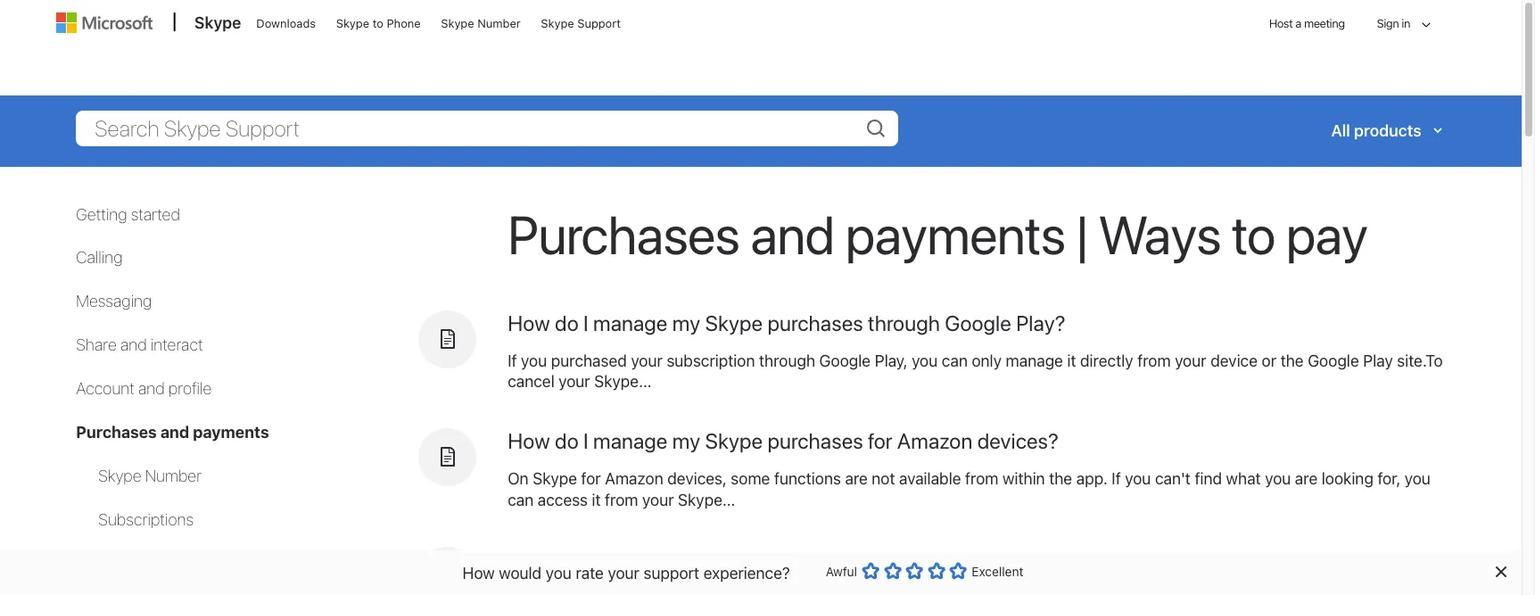 Task type: locate. For each thing, give the bounding box(es) containing it.
2 are from the left
[[1295, 470, 1318, 488]]

my up the subscription
[[672, 310, 701, 335]]

from right directly
[[1138, 351, 1171, 370]]

1 horizontal spatial number
[[478, 16, 521, 30]]

do
[[555, 310, 579, 335], [555, 429, 579, 454]]

0 vertical spatial a
[[1296, 16, 1302, 30]]

1 vertical spatial my
[[672, 429, 701, 454]]

through down how do i manage my skype purchases through google play?
[[759, 351, 816, 370]]

option right credit
[[906, 562, 924, 580]]

do up purchased at left bottom
[[555, 310, 579, 335]]

if inside if you purchased your subscription through google play, you can only manage it directly from your device or the google play site.to cancel your skype...
[[508, 351, 517, 370]]

the
[[1281, 351, 1304, 370], [1049, 470, 1073, 488]]

google
[[945, 310, 1012, 335], [820, 351, 871, 370], [1308, 351, 1360, 370]]

2 horizontal spatial from
[[1138, 351, 1171, 370]]

messaging
[[76, 292, 152, 311]]

1 vertical spatial can
[[508, 491, 534, 510]]

share
[[76, 336, 117, 355]]

skype number inside tab list
[[98, 467, 202, 485]]

skype... down purchased at left bottom
[[594, 372, 652, 391]]

getting started link
[[76, 205, 180, 224]]

and
[[751, 202, 835, 265], [120, 336, 147, 355], [138, 379, 165, 398], [161, 423, 189, 442]]

skype number right phone
[[441, 16, 521, 30]]

to left pay
[[1232, 202, 1276, 265]]

1 vertical spatial manage
[[1006, 351, 1063, 370]]

0 vertical spatial it
[[1068, 351, 1076, 370]]

from left within
[[965, 470, 999, 488]]

how for how do i manage my skype purchases through google play?
[[508, 310, 550, 335]]

2 horizontal spatial to
[[1232, 202, 1276, 265]]

a
[[1296, 16, 1302, 30], [549, 547, 560, 572]]

the left app.
[[1049, 470, 1073, 488]]

i up purchased at left bottom
[[584, 310, 589, 335]]

1 vertical spatial amazon
[[605, 470, 664, 488]]

1 vertical spatial from
[[965, 470, 999, 488]]

1 horizontal spatial the
[[1281, 351, 1304, 370]]

0 vertical spatial can
[[942, 351, 968, 370]]

skype number link
[[433, 1, 529, 44], [98, 467, 202, 485]]

site.to
[[1397, 351, 1443, 370]]

1 vertical spatial a
[[549, 547, 560, 572]]

amazon left devices,
[[605, 470, 664, 488]]

menu bar
[[48, 0, 1474, 94]]

0 vertical spatial i
[[584, 310, 589, 335]]

screen
[[565, 547, 627, 572]]

1 vertical spatial how
[[508, 429, 550, 454]]

through inside if you purchased your subscription through google play, you can only manage it directly from your device or the google play site.to cancel your skype...
[[759, 351, 816, 370]]

and up how do i manage my skype purchases through google play? link
[[751, 202, 835, 265]]

amazon up "available"
[[897, 429, 973, 454]]

within
[[1003, 470, 1045, 488]]

number inside tab list
[[145, 467, 202, 485]]

are left looking
[[1295, 470, 1318, 488]]

google left play
[[1308, 351, 1360, 370]]

purchases and payments
[[76, 423, 269, 442]]

manage
[[593, 310, 668, 335], [1006, 351, 1063, 370], [593, 429, 668, 454]]

your left device
[[1175, 351, 1207, 370]]

0 horizontal spatial amazon
[[605, 470, 664, 488]]

0 horizontal spatial to
[[373, 16, 384, 30]]

are left not
[[845, 470, 868, 488]]

1 horizontal spatial are
[[1295, 470, 1318, 488]]

do up access
[[555, 429, 579, 454]]

0 vertical spatial skype number
[[441, 16, 521, 30]]

0 vertical spatial for
[[868, 429, 893, 454]]

1 purchases from the top
[[768, 310, 863, 335]]

1 vertical spatial payments
[[193, 423, 269, 442]]

it right access
[[592, 491, 601, 510]]

1 horizontal spatial can
[[942, 351, 968, 370]]

can down on
[[508, 491, 534, 510]]

2 vertical spatial from
[[605, 491, 638, 510]]

i up access
[[584, 429, 589, 454]]

0 vertical spatial purchases
[[768, 310, 863, 335]]

google left play,
[[820, 351, 871, 370]]

0 vertical spatial if
[[508, 351, 517, 370]]

through up play,
[[868, 310, 940, 335]]

0 vertical spatial purchases
[[508, 202, 740, 265]]

how up cancel
[[508, 310, 550, 335]]

can inside if you purchased your subscription through google play, you can only manage it directly from your device or the google play site.to cancel your skype...
[[942, 351, 968, 370]]

tab list containing skype number
[[76, 466, 401, 595]]

not
[[872, 470, 895, 488]]

only
[[972, 351, 1002, 370]]

can left only
[[942, 351, 968, 370]]

manage for how do i manage my skype purchases for amazon devices?
[[593, 429, 668, 454]]

1 vertical spatial number
[[145, 467, 202, 485]]

menu bar containing host a meeting
[[48, 0, 1474, 94]]

manage up devices,
[[593, 429, 668, 454]]

skype up access
[[533, 470, 577, 488]]

1 horizontal spatial payments
[[846, 202, 1066, 265]]

0 vertical spatial number
[[478, 16, 521, 30]]

to inside skype to phone link
[[373, 16, 384, 30]]

1 vertical spatial through
[[759, 351, 816, 370]]

getting started
[[76, 205, 180, 224]]

2 vertical spatial manage
[[593, 429, 668, 454]]

amazon inside the on skype for amazon devices, some functions are not available from within the app. if you can't find what you are looking for, you can access it from your skype...
[[605, 470, 664, 488]]

from right access
[[605, 491, 638, 510]]

the right or
[[1281, 351, 1304, 370]]

how left would
[[463, 563, 495, 582]]

0 vertical spatial from
[[1138, 351, 1171, 370]]

how up on
[[508, 429, 550, 454]]

skype number up subscriptions
[[98, 467, 202, 485]]

a for use
[[549, 547, 560, 572]]

buy
[[718, 547, 753, 572]]

purchased
[[551, 351, 627, 370]]

subscriptions
[[98, 510, 194, 529]]

0 horizontal spatial it
[[592, 491, 601, 510]]

1 vertical spatial i
[[584, 429, 589, 454]]

play?
[[1016, 310, 1066, 335]]

how do i manage my skype purchases through google play? link
[[508, 310, 1066, 335]]

how do i manage my skype purchases for amazon devices?
[[508, 429, 1059, 454]]

it left directly
[[1068, 351, 1076, 370]]

number
[[478, 16, 521, 30], [145, 467, 202, 485]]

if right app.
[[1112, 470, 1121, 488]]

google up only
[[945, 310, 1012, 335]]

2 vertical spatial how
[[463, 563, 495, 582]]

started
[[131, 205, 180, 224]]

your inside the on skype for amazon devices, some functions are not available from within the app. if you can't find what you are looking for, you can access it from your skype...
[[642, 491, 674, 510]]

tab list
[[76, 466, 401, 595]]

number for top skype number link
[[478, 16, 521, 30]]

a right use on the bottom left of the page
[[549, 547, 560, 572]]

number left skype support
[[478, 16, 521, 30]]

1 i from the top
[[584, 310, 589, 335]]

1 horizontal spatial skype number
[[441, 16, 521, 30]]

devices,
[[668, 470, 727, 488]]

option
[[862, 562, 880, 580], [884, 562, 902, 580], [906, 562, 924, 580], [928, 562, 946, 580], [950, 562, 967, 580]]

and right share
[[120, 336, 147, 355]]

skype link
[[186, 1, 247, 49]]

a right host
[[1296, 16, 1302, 30]]

if inside the on skype for amazon devices, some functions are not available from within the app. if you can't find what you are looking for, you can access it from your skype...
[[1112, 470, 1121, 488]]

1 horizontal spatial it
[[1068, 351, 1076, 370]]

your right "rate"
[[608, 563, 640, 582]]

you right the what
[[1265, 470, 1291, 488]]

and for account and profile
[[138, 379, 165, 398]]

can
[[942, 351, 968, 370], [508, 491, 534, 510]]

0 horizontal spatial number
[[145, 467, 202, 485]]

0 vertical spatial how
[[508, 310, 550, 335]]

skype up subscriptions
[[98, 467, 141, 485]]

purchases for for
[[768, 429, 863, 454]]

to left phone
[[373, 16, 384, 30]]

0 vertical spatial skype number link
[[433, 1, 529, 44]]

you
[[521, 351, 547, 370], [912, 351, 938, 370], [1125, 470, 1151, 488], [1265, 470, 1291, 488], [1405, 470, 1431, 488], [546, 563, 572, 582]]

play,
[[875, 351, 908, 370]]

awful
[[826, 564, 858, 579]]

2 vertical spatial to
[[695, 547, 713, 572]]

number down "purchases and payments"
[[145, 467, 202, 485]]

how would you rate your support experience?
[[463, 563, 790, 582]]

0 horizontal spatial skype number link
[[98, 467, 202, 485]]

if you purchased your subscription through google play, you can only manage it directly from your device or the google play site.to cancel your skype...
[[508, 351, 1443, 391]]

0 horizontal spatial skype number
[[98, 467, 202, 485]]

1 vertical spatial skype number
[[98, 467, 202, 485]]

1 horizontal spatial google
[[945, 310, 1012, 335]]

i
[[584, 310, 589, 335], [584, 429, 589, 454]]

0 vertical spatial my
[[672, 310, 701, 335]]

0 vertical spatial do
[[555, 310, 579, 335]]

0 vertical spatial skype...
[[594, 372, 652, 391]]

0 vertical spatial the
[[1281, 351, 1304, 370]]

and down profile on the bottom left
[[161, 423, 189, 442]]

1 horizontal spatial skype number link
[[433, 1, 529, 44]]

you right play,
[[912, 351, 938, 370]]

1 horizontal spatial a
[[1296, 16, 1302, 30]]

option right awful
[[862, 562, 880, 580]]

purchases and payments link
[[76, 423, 269, 442]]

0 vertical spatial to
[[373, 16, 384, 30]]

my for how do i manage my skype purchases for amazon devices?
[[672, 429, 701, 454]]

skype number link up subscriptions
[[98, 467, 202, 485]]

purchases for through
[[768, 310, 863, 335]]

1 horizontal spatial purchases
[[508, 202, 740, 265]]

Search Skype Support text field
[[76, 110, 898, 146]]

the inside the on skype for amazon devices, some functions are not available from within the app. if you can't find what you are looking for, you can access it from your skype...
[[1049, 470, 1073, 488]]

to
[[373, 16, 384, 30], [1232, 202, 1276, 265], [695, 547, 713, 572]]

downloads
[[256, 16, 316, 30]]

your
[[631, 351, 663, 370], [1175, 351, 1207, 370], [559, 372, 590, 391], [642, 491, 674, 510], [608, 563, 640, 582]]

skype number
[[441, 16, 521, 30], [98, 467, 202, 485]]

2 do from the top
[[555, 429, 579, 454]]

option left excellent
[[928, 562, 946, 580]]

option left mac
[[884, 562, 902, 580]]

my
[[672, 310, 701, 335], [672, 429, 701, 454]]

dismiss the survey image
[[1494, 565, 1508, 579]]

account and profile link
[[76, 379, 212, 398]]

0 horizontal spatial payments
[[193, 423, 269, 442]]

1 vertical spatial skype...
[[678, 491, 736, 510]]

payments
[[846, 202, 1066, 265], [193, 423, 269, 442]]

0 horizontal spatial the
[[1049, 470, 1073, 488]]

1 vertical spatial it
[[592, 491, 601, 510]]

0 horizontal spatial from
[[605, 491, 638, 510]]

for left mac
[[881, 547, 905, 572]]

for up not
[[868, 429, 893, 454]]

phone
[[387, 16, 421, 30]]

0 vertical spatial manage
[[593, 310, 668, 335]]

4 option from the left
[[928, 562, 946, 580]]

2 i from the top
[[584, 429, 589, 454]]

skype number for bottom skype number link
[[98, 467, 202, 485]]

on skype for amazon devices, some functions are not available from within the app. if you can't find what you are looking for, you can access it from your skype...
[[508, 470, 1431, 510]]

my up devices,
[[672, 429, 701, 454]]

1 vertical spatial for
[[581, 470, 601, 488]]

manage up purchased at left bottom
[[593, 310, 668, 335]]

1 my from the top
[[672, 310, 701, 335]]

how do i manage my skype purchases through google play?
[[508, 310, 1066, 335]]

0 horizontal spatial are
[[845, 470, 868, 488]]

1 option from the left
[[862, 562, 880, 580]]

my for how do i manage my skype purchases through google play?
[[672, 310, 701, 335]]

skype number link right phone
[[433, 1, 529, 44]]

for,
[[1378, 470, 1401, 488]]

0 vertical spatial payments
[[846, 202, 1066, 265]]

a inside 'link'
[[1296, 16, 1302, 30]]

would
[[499, 563, 542, 582]]

and for purchases and payments | ways to pay
[[751, 202, 835, 265]]

2 vertical spatial for
[[881, 547, 905, 572]]

looking
[[1322, 470, 1374, 488]]

0 horizontal spatial if
[[508, 351, 517, 370]]

amazon
[[897, 429, 973, 454], [605, 470, 664, 488]]

sign in link
[[1361, 0, 1437, 50]]

purchases
[[508, 202, 740, 265], [76, 423, 157, 442]]

account
[[76, 379, 135, 398]]

1 vertical spatial purchases
[[76, 423, 157, 442]]

skype... down devices,
[[678, 491, 736, 510]]

2 my from the top
[[672, 429, 701, 454]]

skype up some
[[705, 429, 763, 454]]

are
[[845, 470, 868, 488], [1295, 470, 1318, 488]]

to left buy
[[695, 547, 713, 572]]

manage down the play?
[[1006, 351, 1063, 370]]

1 vertical spatial do
[[555, 429, 579, 454]]

1 horizontal spatial to
[[695, 547, 713, 572]]

1 vertical spatial if
[[1112, 470, 1121, 488]]

through
[[868, 310, 940, 335], [759, 351, 816, 370]]

0 horizontal spatial through
[[759, 351, 816, 370]]

can inside the on skype for amazon devices, some functions are not available from within the app. if you can't find what you are looking for, you can access it from your skype...
[[508, 491, 534, 510]]

calling link
[[76, 248, 123, 267]]

host a meeting
[[1269, 16, 1345, 30]]

your right purchased at left bottom
[[631, 351, 663, 370]]

subscription
[[667, 351, 755, 370]]

1 vertical spatial the
[[1049, 470, 1073, 488]]

calling
[[76, 248, 123, 267]]

0 vertical spatial through
[[868, 310, 940, 335]]

1 do from the top
[[555, 310, 579, 335]]

downloads link
[[248, 1, 324, 44]]

for up access
[[581, 470, 601, 488]]

functions
[[774, 470, 841, 488]]

your down purchased at left bottom
[[559, 372, 590, 391]]

2 purchases from the top
[[768, 429, 863, 454]]

1 vertical spatial to
[[1232, 202, 1276, 265]]

1 vertical spatial purchases
[[768, 429, 863, 454]]

1 horizontal spatial if
[[1112, 470, 1121, 488]]

0 horizontal spatial purchases
[[76, 423, 157, 442]]

and left profile on the bottom left
[[138, 379, 165, 398]]

0 horizontal spatial can
[[508, 491, 534, 510]]

it
[[1068, 351, 1076, 370], [592, 491, 601, 510]]

1 horizontal spatial skype...
[[678, 491, 736, 510]]

your down devices,
[[642, 491, 674, 510]]

manage for how do i manage my skype purchases through google play?
[[593, 310, 668, 335]]

access
[[538, 491, 588, 510]]

and for share and interact
[[120, 336, 147, 355]]

0 vertical spatial amazon
[[897, 429, 973, 454]]

skype right phone
[[441, 16, 474, 30]]

or
[[1262, 351, 1277, 370]]

if up cancel
[[508, 351, 517, 370]]

0 horizontal spatial a
[[549, 547, 560, 572]]

microsoft image
[[56, 12, 153, 33]]

option right mac
[[950, 562, 967, 580]]

for inside the on skype for amazon devices, some functions are not available from within the app. if you can't find what you are looking for, you can access it from your skype...
[[581, 470, 601, 488]]

1 horizontal spatial from
[[965, 470, 999, 488]]

0 horizontal spatial skype...
[[594, 372, 652, 391]]

from
[[1138, 351, 1171, 370], [965, 470, 999, 488], [605, 491, 638, 510]]



Task type: describe. For each thing, give the bounding box(es) containing it.
rate
[[576, 563, 604, 582]]

you right for, on the right bottom of the page
[[1405, 470, 1431, 488]]

do for how do i manage my skype purchases for amazon devices?
[[555, 429, 579, 454]]

interact
[[151, 336, 203, 355]]

skype left support
[[541, 16, 574, 30]]

how for how do i manage my skype purchases for amazon devices?
[[508, 429, 550, 454]]

|
[[1077, 202, 1088, 265]]

skype up the subscription
[[705, 310, 763, 335]]

sign in
[[1377, 16, 1411, 30]]

account and profile
[[76, 379, 212, 398]]

how for how would you rate your support experience?
[[463, 563, 495, 582]]

you left "rate"
[[546, 563, 572, 582]]

available
[[899, 470, 961, 488]]

skype inside tab list
[[98, 467, 141, 485]]

skype number for top skype number link
[[441, 16, 521, 30]]

in
[[1402, 16, 1411, 30]]

i for how do i manage my skype purchases through google play?
[[584, 310, 589, 335]]

skype to phone link
[[328, 1, 429, 44]]

meeting
[[1304, 16, 1345, 30]]

excellent
[[972, 564, 1024, 579]]

2 option from the left
[[884, 562, 902, 580]]

credit
[[820, 547, 876, 572]]

manage inside if you purchased your subscription through google play, you can only manage it directly from your device or the google play site.to cancel your skype...
[[1006, 351, 1063, 370]]

app.
[[1077, 470, 1108, 488]]

support
[[577, 16, 621, 30]]

how do i manage my skype purchases for amazon devices? link
[[508, 429, 1059, 454]]

skype support
[[541, 16, 621, 30]]

experience?
[[704, 563, 790, 582]]

number for bottom skype number link
[[145, 467, 202, 485]]

purchases for purchases and payments
[[76, 423, 157, 442]]

payments for purchases and payments | ways to pay
[[846, 202, 1066, 265]]

devices?
[[978, 429, 1059, 454]]

0 horizontal spatial google
[[820, 351, 871, 370]]

2 horizontal spatial google
[[1308, 351, 1360, 370]]

messaging link
[[76, 292, 152, 311]]

do for how do i manage my skype purchases through google play?
[[555, 310, 579, 335]]

on
[[508, 470, 529, 488]]

reader
[[631, 547, 690, 572]]

skype right buy
[[757, 547, 815, 572]]

some
[[731, 470, 770, 488]]

sign
[[1377, 16, 1399, 30]]

a for host
[[1296, 16, 1302, 30]]

what
[[1226, 470, 1261, 488]]

5 option from the left
[[950, 562, 967, 580]]

use
[[508, 547, 544, 572]]

it inside if you purchased your subscription through google play, you can only manage it directly from your device or the google play site.to cancel your skype...
[[1068, 351, 1076, 370]]

can't
[[1155, 470, 1191, 488]]

3 option from the left
[[906, 562, 924, 580]]

use a screen reader to buy skype credit for mac link
[[508, 547, 950, 572]]

purchases and payments | ways to pay
[[508, 202, 1368, 265]]

i for how do i manage my skype purchases for amazon devices?
[[584, 429, 589, 454]]

host a meeting link
[[1255, 1, 1359, 47]]

share and interact link
[[76, 336, 203, 355]]

skype... inside the on skype for amazon devices, some functions are not available from within the app. if you can't find what you are looking for, you can access it from your skype...
[[678, 491, 736, 510]]

getting
[[76, 205, 127, 224]]

skype to phone
[[336, 16, 421, 30]]

share and interact
[[76, 336, 203, 355]]

skype left phone
[[336, 16, 369, 30]]

support
[[644, 563, 700, 582]]

directly
[[1081, 351, 1134, 370]]

skype... inside if you purchased your subscription through google play, you can only manage it directly from your device or the google play site.to cancel your skype...
[[594, 372, 652, 391]]

1 horizontal spatial through
[[868, 310, 940, 335]]

the inside if you purchased your subscription through google play, you can only manage it directly from your device or the google play site.to cancel your skype...
[[1281, 351, 1304, 370]]

and for purchases and payments
[[161, 423, 189, 442]]

it inside the on skype for amazon devices, some functions are not available from within the app. if you can't find what you are looking for, you can access it from your skype...
[[592, 491, 601, 510]]

profile
[[168, 379, 212, 398]]

cancel
[[508, 372, 555, 391]]

mac
[[910, 547, 950, 572]]

use a screen reader to buy skype credit for mac
[[508, 547, 950, 572]]

how would you rate your support experience? list box
[[862, 559, 967, 590]]

host
[[1269, 16, 1293, 30]]

subscriptions link
[[98, 510, 194, 529]]

purchases for purchases and payments | ways to pay
[[508, 202, 740, 265]]

1 vertical spatial skype number link
[[98, 467, 202, 485]]

from inside if you purchased your subscription through google play, you can only manage it directly from your device or the google play site.to cancel your skype...
[[1138, 351, 1171, 370]]

play
[[1364, 351, 1393, 370]]

pay
[[1286, 202, 1368, 265]]

skype inside the on skype for amazon devices, some functions are not available from within the app. if you can't find what you are looking for, you can access it from your skype...
[[533, 470, 577, 488]]

1 are from the left
[[845, 470, 868, 488]]

skype support link
[[533, 1, 629, 44]]

ways
[[1099, 202, 1222, 265]]

skype left downloads 'link'
[[195, 13, 241, 32]]

you up cancel
[[521, 351, 547, 370]]

you left can't
[[1125, 470, 1151, 488]]

find
[[1195, 470, 1222, 488]]

1 horizontal spatial amazon
[[897, 429, 973, 454]]

device
[[1211, 351, 1258, 370]]

payments for purchases and payments
[[193, 423, 269, 442]]



Task type: vqa. For each thing, say whether or not it's contained in the screenshot.
top Skype Number link
yes



